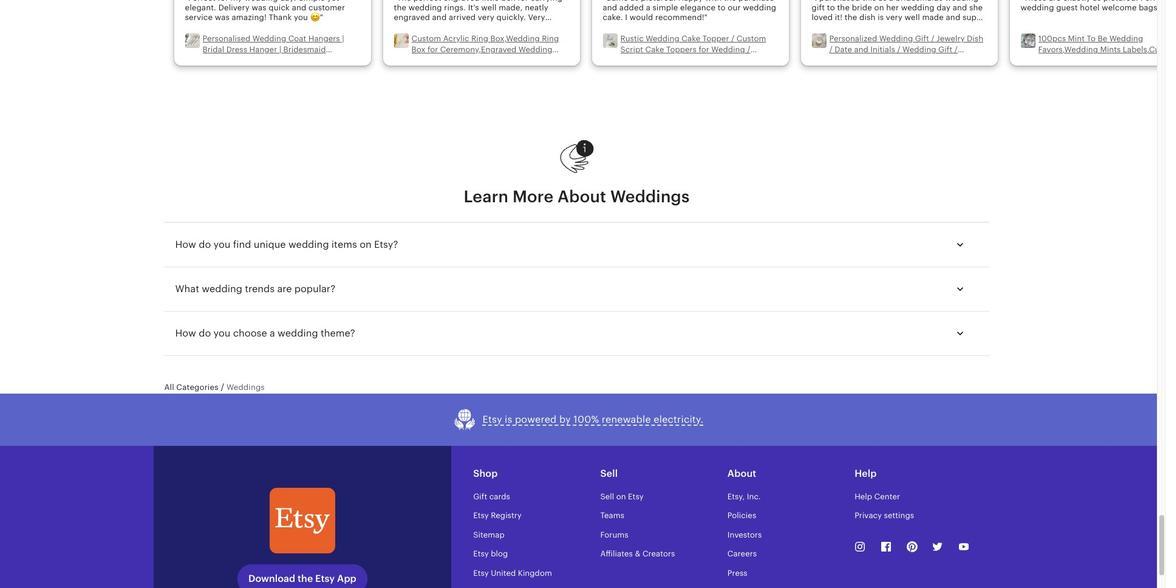 Task type: vqa. For each thing, say whether or not it's contained in the screenshot.
Reviews For This Shop
no



Task type: locate. For each thing, give the bounding box(es) containing it.
engraved up pleased!"
[[394, 13, 430, 22]]

for inside the "perfect for my wedding day! simple yet elegant. delivery was quick and customer service was amazing! thank you 😊"
[[218, 0, 229, 2]]

0 horizontal spatial to
[[718, 3, 726, 12]]

etsy left powered
[[483, 414, 502, 425]]

shop
[[473, 468, 498, 479]]

is
[[878, 13, 884, 22], [505, 414, 513, 425]]

1 vertical spatial coat
[[274, 67, 292, 76]]

1 horizontal spatial a
[[646, 3, 651, 12]]

and down "came at the top
[[603, 3, 617, 12]]

and left the mrs
[[621, 67, 635, 76]]

initials
[[871, 45, 895, 54]]

and inside the rustic wedding cake topper / custom script cake toppers for wedding / personalized wedding cake topper /  mr and mrs cake toppers -by toa
[[621, 67, 635, 76]]

thank
[[269, 13, 292, 22]]

you inside the "perfect for my wedding day! simple yet elegant. delivery was quick and customer service was amazing! thank you 😊"
[[294, 13, 308, 22]]

3 listing image image from the left
[[603, 33, 618, 48]]

what wedding trends are popular?
[[175, 283, 336, 295]]

is right dish
[[878, 13, 884, 22]]

for up "made," at the left of the page
[[518, 0, 529, 2]]

coat up bridesmaid
[[288, 34, 306, 43]]

-
[[706, 67, 709, 76]]

simple
[[299, 0, 325, 2]]

1 horizontal spatial weddings
[[611, 187, 690, 206]]

etsy registry link
[[473, 511, 522, 520]]

0 vertical spatial how
[[175, 239, 196, 250]]

1 vertical spatial on
[[360, 239, 372, 250]]

bridal
[[203, 45, 224, 54]]

help
[[855, 468, 877, 479], [855, 492, 873, 501]]

tab panel containing how do you find unique wedding items on etsy?
[[164, 223, 989, 356]]

as right the exactly
[[1093, 0, 1102, 2]]

affiliates
[[601, 549, 633, 559]]

perfect
[[414, 0, 442, 2]]

would
[[630, 13, 653, 22]]

tab list
[[164, 222, 989, 223]]

do for choose
[[199, 327, 211, 339]]

to inside "came as pictured. happy with the purchase and added a simple elegance to our wedding cake. i would recommend!"
[[718, 3, 726, 12]]

1 vertical spatial toppers
[[674, 67, 704, 76]]

how do you find unique wedding items on etsy? button
[[164, 230, 978, 259]]

was down delivery
[[215, 13, 230, 22]]

0 horizontal spatial well
[[481, 3, 497, 12]]

do left find
[[199, 239, 211, 250]]

as for "i purchased this as a bridesmaids wedding gift to the bride on her wedding day and she loved it! the dish is very well made and super cute :)"
[[879, 0, 887, 2]]

2 how from the top
[[175, 327, 196, 339]]

1 horizontal spatial hanger
[[294, 67, 322, 76]]

cake down recommend!"
[[682, 34, 701, 43]]

are inside "these are exactly as pictured! perfect
[[1049, 0, 1061, 2]]

0 horizontal spatial custom
[[243, 67, 272, 76]]

1 vertical spatial how
[[175, 327, 196, 339]]

about up etsy, inc.
[[728, 468, 757, 479]]

1 listing image image from the left
[[185, 33, 200, 48]]

2 vertical spatial a
[[270, 327, 275, 339]]

| left maid
[[254, 56, 256, 65]]

1 vertical spatial well
[[905, 13, 920, 22]]

to down with
[[718, 3, 726, 12]]

1 horizontal spatial custom
[[412, 34, 441, 43]]

listing image image down pleased!"
[[394, 33, 409, 48]]

a right choose
[[270, 327, 275, 339]]

you for unique
[[214, 239, 231, 250]]

for right box
[[428, 45, 438, 54]]

1 horizontal spatial well
[[905, 13, 920, 22]]

for inside the rustic wedding cake topper / custom script cake toppers for wedding / personalized wedding cake topper /  mr and mrs cake toppers -by toa
[[699, 45, 710, 54]]

2 horizontal spatial a
[[889, 0, 894, 2]]

and
[[292, 3, 306, 12], [603, 3, 617, 12], [953, 3, 967, 12], [432, 13, 447, 22], [946, 13, 961, 22], [855, 45, 869, 54], [621, 67, 635, 76]]

how down what
[[175, 327, 196, 339]]

wedding left items
[[289, 239, 329, 250]]

bride
[[852, 3, 872, 12]]

0 vertical spatial coat
[[288, 34, 306, 43]]

for up -
[[699, 45, 710, 54]]

2 horizontal spatial ring
[[542, 34, 559, 43]]

| down the dress
[[238, 67, 241, 76]]

to
[[718, 3, 726, 12], [827, 3, 835, 12]]

you left 😊"
[[294, 13, 308, 22]]

5 listing image image from the left
[[1021, 33, 1036, 48]]

how up what
[[175, 239, 196, 250]]

wedding inside "came as pictured. happy with the purchase and added a simple elegance to our wedding cake. i would recommend!"
[[743, 3, 777, 12]]

sell up teams
[[601, 492, 614, 501]]

the right it!
[[845, 13, 858, 22]]

1 sell from the top
[[601, 468, 618, 479]]

a up her
[[889, 0, 894, 2]]

weddings inside all categories / weddings
[[227, 383, 265, 392]]

listing image image left bridal
[[185, 33, 200, 48]]

custom up mr
[[737, 34, 766, 43]]

for up delivery
[[218, 0, 229, 2]]

1 horizontal spatial by
[[709, 67, 718, 76]]

1 horizontal spatial is
[[878, 13, 884, 22]]

very down her
[[886, 13, 903, 22]]

date
[[835, 45, 852, 54]]

| right hangers
[[342, 34, 344, 43]]

well inside "i purchased this as a bridesmaids wedding gift to the bride on her wedding day and she loved it! the dish is very well made and super cute :)"
[[905, 13, 920, 22]]

app
[[337, 573, 356, 585]]

sitemap
[[473, 530, 505, 539]]

coat down of
[[274, 67, 292, 76]]

2 horizontal spatial custom
[[737, 34, 766, 43]]

and inside "the perfect engraved little box for carrying the wedding rings. it's well made, neatly engraved and arrived very quickly. very pleased!"
[[432, 13, 447, 22]]

0 horizontal spatial are
[[277, 283, 292, 295]]

help for help center
[[855, 492, 873, 501]]

as inside "these are exactly as pictured! perfect
[[1093, 0, 1102, 2]]

all categories link
[[164, 382, 219, 392]]

jewelry
[[937, 34, 965, 43]]

0 horizontal spatial was
[[215, 13, 230, 22]]

mints
[[1101, 45, 1121, 54]]

"perfect for my wedding day! simple yet elegant. delivery was quick and customer service was amazing! thank you 😊"
[[185, 0, 345, 22]]

help center
[[855, 492, 900, 501]]

choose
[[233, 327, 267, 339]]

0 horizontal spatial about
[[558, 187, 606, 206]]

on
[[875, 3, 884, 12], [360, 239, 372, 250], [617, 492, 626, 501]]

very down it's
[[478, 13, 495, 22]]

0 horizontal spatial weddings
[[227, 383, 265, 392]]

2 listing image image from the left
[[394, 33, 409, 48]]

a
[[889, 0, 894, 2], [646, 3, 651, 12], [270, 327, 275, 339]]

honour
[[288, 56, 316, 65]]

1 vertical spatial is
[[505, 414, 513, 425]]

1 horizontal spatial very
[[886, 13, 903, 22]]

1 horizontal spatial to
[[827, 3, 835, 12]]

help up privacy
[[855, 492, 873, 501]]

ring up the ceremony,engraved
[[471, 34, 489, 43]]

100pcs
[[1039, 34, 1066, 43]]

cake right script
[[645, 45, 664, 54]]

1 to from the left
[[718, 3, 726, 12]]

4 listing image image from the left
[[812, 33, 827, 48]]

listing image image left rustic
[[603, 33, 618, 48]]

loved
[[812, 13, 833, 22]]

1 vertical spatial topper
[[727, 56, 754, 65]]

are right trends
[[277, 283, 292, 295]]

1 vertical spatial a
[[646, 3, 651, 12]]

etsy registry
[[473, 511, 522, 520]]

registry
[[491, 511, 522, 520]]

1 vertical spatial engraved
[[394, 13, 430, 22]]

1 horizontal spatial ring
[[471, 34, 489, 43]]

you left choose
[[214, 327, 231, 339]]

2 very from the left
[[886, 13, 903, 22]]

tab panel
[[164, 223, 989, 356]]

listing image image down cute
[[812, 33, 827, 48]]

0 horizontal spatial on
[[360, 239, 372, 250]]

is inside etsy is powered by 100% renewable electricity. button
[[505, 414, 513, 425]]

personalised wedding coat hangers | bridal dress hanger | bridesmaid proposal gift | maid of honour gift | wedding | custom coat hanger
[[203, 34, 344, 76]]

and inside "came as pictured. happy with the purchase and added a simple elegance to our wedding cake. i would recommend!"
[[603, 3, 617, 12]]

0 horizontal spatial is
[[505, 414, 513, 425]]

what
[[175, 283, 199, 295]]

dish
[[860, 13, 876, 22]]

and down rings.
[[432, 13, 447, 22]]

etsy left blog
[[473, 549, 489, 559]]

0 vertical spatial on
[[875, 3, 884, 12]]

be
[[1098, 34, 1108, 43]]

listing image image for rustic
[[603, 33, 618, 48]]

1 very from the left
[[478, 13, 495, 22]]

on down this at the right top
[[875, 3, 884, 12]]

wedding left "theme?"
[[278, 327, 318, 339]]

policies
[[728, 511, 757, 520]]

2 vertical spatial you
[[214, 327, 231, 339]]

2 vertical spatial on
[[617, 492, 626, 501]]

wedding up quick on the left top of the page
[[245, 0, 278, 2]]

wedding up she
[[945, 0, 979, 2]]

1 vertical spatial you
[[214, 239, 231, 250]]

listing image image for custom
[[394, 33, 409, 48]]

settings
[[884, 511, 914, 520]]

ring down 'very'
[[542, 34, 559, 43]]

topper up the toa
[[727, 56, 754, 65]]

personalized wedding gift /  jewelry dish / date and initials / wedding gift / personalized gift / personalized / engagement gift /
[[830, 34, 984, 76]]

1 horizontal spatial as
[[879, 0, 887, 2]]

on up teams
[[617, 492, 626, 501]]

on left etsy?
[[360, 239, 372, 250]]

wedding inside the "perfect for my wedding day! simple yet elegant. delivery was quick and customer service was amazing! thank you 😊"
[[245, 0, 278, 2]]

custom up box
[[412, 34, 441, 43]]

1 how from the top
[[175, 239, 196, 250]]

ring
[[471, 34, 489, 43], [542, 34, 559, 43], [412, 56, 429, 65]]

hanger up maid
[[249, 45, 277, 54]]

cards
[[489, 492, 510, 501]]

0 vertical spatial well
[[481, 3, 497, 12]]

hanger down honour
[[294, 67, 322, 76]]

do left choose
[[199, 327, 211, 339]]

2 help from the top
[[855, 492, 873, 501]]

about right more
[[558, 187, 606, 206]]

1 vertical spatial by
[[559, 414, 571, 425]]

investors
[[728, 530, 762, 539]]

0 vertical spatial topper
[[703, 34, 729, 43]]

&
[[635, 549, 641, 559]]

0 vertical spatial by
[[709, 67, 718, 76]]

0 vertical spatial sell
[[601, 468, 618, 479]]

😊"
[[310, 13, 323, 22]]

purchased
[[820, 0, 860, 2]]

1 do from the top
[[199, 239, 211, 250]]

2 horizontal spatial on
[[875, 3, 884, 12]]

press
[[728, 569, 748, 578]]

0 vertical spatial engraved
[[444, 0, 480, 2]]

1 vertical spatial help
[[855, 492, 873, 501]]

0 vertical spatial you
[[294, 13, 308, 22]]

cake.
[[603, 13, 623, 22]]

by
[[709, 67, 718, 76], [559, 414, 571, 425]]

wedding down the perfect
[[409, 3, 442, 12]]

you left find
[[214, 239, 231, 250]]

and left she
[[953, 3, 967, 12]]

"these are exactly as pictured! perfect
[[1021, 0, 1167, 12]]

the down '"the'
[[394, 3, 407, 12]]

2 to from the left
[[827, 3, 835, 12]]

ring down box
[[412, 56, 429, 65]]

sell
[[601, 468, 618, 479], [601, 492, 614, 501]]

a up would
[[646, 3, 651, 12]]

ceremony,engraved
[[440, 45, 517, 54]]

a inside "i purchased this as a bridesmaids wedding gift to the bride on her wedding day and she loved it! the dish is very well made and super cute :)"
[[889, 0, 894, 2]]

0 vertical spatial is
[[878, 13, 884, 22]]

as up added
[[631, 0, 639, 2]]

custom inside the rustic wedding cake topper / custom script cake toppers for wedding / personalized wedding cake topper /  mr and mrs cake toppers -by toa
[[737, 34, 766, 43]]

0 horizontal spatial by
[[559, 414, 571, 425]]

0 vertical spatial was
[[252, 3, 267, 12]]

1 help from the top
[[855, 468, 877, 479]]

careers link
[[728, 549, 757, 559]]

on inside "i purchased this as a bridesmaids wedding gift to the bride on her wedding day and she loved it! the dish is very well made and super cute :)"
[[875, 3, 884, 12]]

by left 100%
[[559, 414, 571, 425]]

custom down maid
[[243, 67, 272, 76]]

2 as from the left
[[879, 0, 887, 2]]

listing image image
[[185, 33, 200, 48], [394, 33, 409, 48], [603, 33, 618, 48], [812, 33, 827, 48], [1021, 33, 1036, 48]]

pictured!
[[1104, 0, 1139, 2]]

0 horizontal spatial engraved
[[394, 13, 430, 22]]

help up the help center link
[[855, 468, 877, 479]]

etsy up sitemap
[[473, 511, 489, 520]]

the down 'purchased'
[[837, 3, 850, 12]]

0 vertical spatial help
[[855, 468, 877, 479]]

0 horizontal spatial as
[[631, 0, 639, 2]]

all categories / weddings
[[164, 382, 265, 392]]

etsy inside button
[[483, 414, 502, 425]]

topper up -
[[703, 34, 729, 43]]

pictured.
[[641, 0, 676, 2]]

to inside "i purchased this as a bridesmaids wedding gift to the bride on her wedding day and she loved it! the dish is very well made and super cute :)"
[[827, 3, 835, 12]]

1 horizontal spatial are
[[1049, 0, 1061, 2]]

0 horizontal spatial very
[[478, 13, 495, 22]]

0 vertical spatial weddings
[[611, 187, 690, 206]]

gift
[[812, 3, 825, 12]]

1 vertical spatial sell
[[601, 492, 614, 501]]

well down little
[[481, 3, 497, 12]]

privacy
[[855, 511, 882, 520]]

to
[[1087, 34, 1096, 43]]

for
[[218, 0, 229, 2], [518, 0, 529, 2], [428, 45, 438, 54], [699, 45, 710, 54]]

as for "these are exactly as pictured! perfect
[[1093, 0, 1102, 2]]

rustic wedding cake topper / custom script cake toppers for wedding / personalized wedding cake topper /  mr and mrs cake toppers -by toa
[[621, 34, 771, 76]]

box
[[412, 45, 426, 54]]

wedding inside "the perfect engraved little box for carrying the wedding rings. it's well made, neatly engraved and arrived very quickly. very pleased!"
[[409, 3, 442, 12]]

0 vertical spatial toppers
[[666, 45, 697, 54]]

and right date
[[855, 45, 869, 54]]

are
[[1049, 0, 1061, 2], [277, 283, 292, 295]]

as inside "i purchased this as a bridesmaids wedding gift to the bride on her wedding day and she loved it! the dish is very well made and super cute :)"
[[879, 0, 887, 2]]

0 vertical spatial do
[[199, 239, 211, 250]]

i
[[625, 13, 628, 22]]

1 vertical spatial are
[[277, 283, 292, 295]]

as up her
[[879, 0, 887, 2]]

listing image image left 100pcs
[[1021, 33, 1036, 48]]

and inside the "perfect for my wedding day! simple yet elegant. delivery was quick and customer service was amazing! thank you 😊"
[[292, 3, 306, 12]]

unique
[[254, 239, 286, 250]]

are right "these
[[1049, 0, 1061, 2]]

gift
[[915, 34, 929, 43], [939, 45, 953, 54], [237, 56, 252, 65], [318, 56, 332, 65], [880, 56, 894, 65], [880, 67, 894, 76], [473, 492, 487, 501]]

toppers left -
[[674, 67, 704, 76]]

0 horizontal spatial a
[[270, 327, 275, 339]]

2 sell from the top
[[601, 492, 614, 501]]

etsy down etsy blog 'link'
[[473, 569, 489, 578]]

toppers down recommend!"
[[666, 45, 697, 54]]

listing image image for 100pcs
[[1021, 33, 1036, 48]]

theme?
[[321, 327, 355, 339]]

1 as from the left
[[631, 0, 639, 2]]

and down day
[[946, 13, 961, 22]]

rings.
[[444, 3, 466, 12]]

0 vertical spatial a
[[889, 0, 894, 2]]

1 vertical spatial weddings
[[227, 383, 265, 392]]

0 vertical spatial hanger
[[249, 45, 277, 54]]

1 vertical spatial do
[[199, 327, 211, 339]]

sell on etsy
[[601, 492, 644, 501]]

2 do from the top
[[199, 327, 211, 339]]

| up of
[[279, 45, 281, 54]]

toa
[[720, 67, 736, 76]]

sell for sell on etsy
[[601, 492, 614, 501]]

help center link
[[855, 492, 900, 501]]

mrs
[[637, 67, 651, 76]]

as inside "came as pictured. happy with the purchase and added a simple elegance to our wedding cake. i would recommend!"
[[631, 0, 639, 2]]

it!
[[835, 13, 843, 22]]

was up "amazing!"
[[252, 3, 267, 12]]

is left powered
[[505, 414, 513, 425]]

engraved up rings.
[[444, 0, 480, 2]]

personalized up the mrs
[[621, 56, 668, 65]]

1 vertical spatial about
[[728, 468, 757, 479]]

a for wedding
[[889, 0, 894, 2]]

sell up sell on etsy
[[601, 468, 618, 479]]

and down 'day!'
[[292, 3, 306, 12]]

privacy settings link
[[855, 511, 914, 520]]

our
[[728, 3, 741, 12]]

to down 'purchased'
[[827, 3, 835, 12]]

2 horizontal spatial as
[[1093, 0, 1102, 2]]

very inside "i purchased this as a bridesmaids wedding gift to the bride on her wedding day and she loved it! the dish is very well made and super cute :)"
[[886, 13, 903, 22]]

0 vertical spatial are
[[1049, 0, 1061, 2]]

by left the toa
[[709, 67, 718, 76]]

simple
[[653, 3, 678, 12]]

custom inside the personalised wedding coat hangers | bridal dress hanger | bridesmaid proposal gift | maid of honour gift | wedding | custom coat hanger
[[243, 67, 272, 76]]

the up our
[[724, 0, 737, 2]]

wedding right what
[[202, 283, 242, 295]]

0 horizontal spatial hanger
[[249, 45, 277, 54]]

a inside "came as pictured. happy with the purchase and added a simple elegance to our wedding cake. i would recommend!"
[[646, 3, 651, 12]]

3 as from the left
[[1093, 0, 1102, 2]]

a for theme?
[[270, 327, 275, 339]]

"these
[[1021, 0, 1047, 2]]

well down bridesmaids at the top right of the page
[[905, 13, 920, 22]]

how
[[175, 239, 196, 250], [175, 327, 196, 339]]

1 horizontal spatial engraved
[[444, 0, 480, 2]]

wedding down purchase
[[743, 3, 777, 12]]

a inside dropdown button
[[270, 327, 275, 339]]

personalized inside the rustic wedding cake topper / custom script cake toppers for wedding / personalized wedding cake topper /  mr and mrs cake toppers -by toa
[[621, 56, 668, 65]]



Task type: describe. For each thing, give the bounding box(es) containing it.
"perfect
[[185, 0, 216, 2]]

sell on etsy link
[[601, 492, 644, 501]]

help for help
[[855, 468, 877, 479]]

personalized up date
[[830, 34, 877, 43]]

more
[[513, 187, 554, 206]]

1 horizontal spatial about
[[728, 468, 757, 479]]

etsy?
[[374, 239, 398, 250]]

sitemap link
[[473, 530, 505, 539]]

dress
[[226, 45, 247, 54]]

are inside what wedding trends are popular? 'dropdown button'
[[277, 283, 292, 295]]

by inside etsy is powered by 100% renewable electricity. button
[[559, 414, 571, 425]]

added
[[620, 3, 644, 12]]

press link
[[728, 569, 748, 578]]

"the
[[394, 0, 411, 2]]

find
[[233, 239, 251, 250]]

all
[[164, 383, 174, 392]]

delivery
[[219, 3, 250, 12]]

recommend!"
[[656, 13, 708, 22]]

what wedding trends are popular? button
[[164, 275, 978, 304]]

100pcs mint to be wedding favors,wedding mints labels,cus
[[1039, 34, 1167, 76]]

yet
[[327, 0, 339, 2]]

renewable
[[602, 414, 651, 425]]

listing image image for personalized
[[812, 33, 827, 48]]

1 vertical spatial was
[[215, 13, 230, 22]]

popular?
[[295, 283, 336, 295]]

etsy for etsy registry
[[473, 511, 489, 520]]

very inside "the perfect engraved little box for carrying the wedding rings. it's well made, neatly engraved and arrived very quickly. very pleased!"
[[478, 13, 495, 22]]

"the perfect engraved little box for carrying the wedding rings. it's well made, neatly engraved and arrived very quickly. very pleased!"
[[394, 0, 563, 32]]

how do you choose a wedding theme?
[[175, 327, 355, 339]]

made
[[923, 13, 944, 22]]

mint
[[1068, 34, 1085, 43]]

download the etsy app link
[[237, 565, 367, 588]]

| down hangers
[[335, 56, 337, 65]]

0 vertical spatial about
[[558, 187, 606, 206]]

do for find
[[199, 239, 211, 250]]

forums
[[601, 530, 629, 539]]

favors,wedding
[[1039, 45, 1099, 54]]

for inside "the perfect engraved little box for carrying the wedding rings. it's well made, neatly engraved and arrived very quickly. very pleased!"
[[518, 0, 529, 2]]

etsy is powered by 100% renewable electricity.
[[483, 414, 704, 425]]

my
[[231, 0, 242, 2]]

united
[[491, 569, 516, 578]]

and inside personalized wedding gift /  jewelry dish / date and initials / wedding gift / personalized gift / personalized / engagement gift /
[[855, 45, 869, 54]]

wedding inside custom acrylic ring box,wedding ring box for ceremony,engraved wedding ring bearer box,engagements gifts,wedding decor,anniversary gifts
[[519, 45, 553, 54]]

carrying
[[531, 0, 563, 2]]

rustic
[[621, 34, 644, 43]]

amazing!
[[232, 13, 267, 22]]

quickly.
[[497, 13, 526, 22]]

etsy left the app
[[315, 573, 335, 585]]

by inside the rustic wedding cake topper / custom script cake toppers for wedding / personalized wedding cake topper /  mr and mrs cake toppers -by toa
[[709, 67, 718, 76]]

"i purchased this as a bridesmaids wedding gift to the bride on her wedding day and she loved it! the dish is very well made and super cute :)"
[[812, 0, 985, 32]]

box
[[501, 0, 516, 2]]

custom inside custom acrylic ring box,wedding ring box for ceremony,engraved wedding ring bearer box,engagements gifts,wedding decor,anniversary gifts
[[412, 34, 441, 43]]

personalized up engagement
[[830, 56, 877, 65]]

this
[[863, 0, 877, 2]]

etsy up forums link on the bottom of the page
[[628, 492, 644, 501]]

for inside custom acrylic ring box,wedding ring box for ceremony,engraved wedding ring bearer box,engagements gifts,wedding decor,anniversary gifts
[[428, 45, 438, 54]]

weddings for learn more about weddings
[[611, 187, 690, 206]]

the inside "came as pictured. happy with the purchase and added a simple elegance to our wedding cake. i would recommend!"
[[724, 0, 737, 2]]

etsy for etsy united kingdom
[[473, 569, 489, 578]]

1 vertical spatial hanger
[[294, 67, 322, 76]]

trends
[[245, 283, 275, 295]]

customer
[[309, 3, 345, 12]]

the inside "the perfect engraved little box for carrying the wedding rings. it's well made, neatly engraved and arrived very quickly. very pleased!"
[[394, 3, 407, 12]]

cute
[[812, 22, 829, 32]]

proposal
[[203, 56, 235, 65]]

etsy for etsy is powered by 100% renewable electricity.
[[483, 414, 502, 425]]

etsy, inc.
[[728, 492, 761, 501]]

etsy,
[[728, 492, 745, 501]]

arrived
[[449, 13, 476, 22]]

with
[[705, 0, 722, 2]]

bridesmaid
[[283, 45, 326, 54]]

hangers
[[308, 34, 340, 43]]

you for a
[[214, 327, 231, 339]]

perfect
[[1141, 0, 1167, 2]]

wedding inside "100pcs mint to be wedding favors,wedding mints labels,cus"
[[1110, 34, 1144, 43]]

1 horizontal spatial on
[[617, 492, 626, 501]]

etsy blog link
[[473, 549, 508, 559]]

gift cards
[[473, 492, 510, 501]]

:)"
[[831, 22, 840, 32]]

on inside dropdown button
[[360, 239, 372, 250]]

etsy for etsy blog
[[473, 549, 489, 559]]

items
[[332, 239, 357, 250]]

of
[[278, 56, 286, 65]]

sell for sell
[[601, 468, 618, 479]]

personalized down the jewelry
[[901, 56, 949, 65]]

100%
[[574, 414, 599, 425]]

download
[[248, 573, 295, 585]]

day!
[[280, 0, 296, 2]]

maid
[[258, 56, 276, 65]]

how for how do you find unique wedding items on etsy?
[[175, 239, 196, 250]]

acrylic
[[443, 34, 469, 43]]

listing image image for personalised
[[185, 33, 200, 48]]

cake right the mrs
[[653, 67, 672, 76]]

mr
[[761, 56, 771, 65]]

elegance
[[680, 3, 716, 12]]

very
[[528, 13, 545, 22]]

decor,anniversary
[[467, 67, 536, 76]]

custom acrylic ring box,wedding ring box for ceremony,engraved wedding ring bearer box,engagements gifts,wedding decor,anniversary gifts
[[412, 34, 559, 76]]

how for how do you choose a wedding theme?
[[175, 327, 196, 339]]

cake up -
[[706, 56, 725, 65]]

gifts,wedding
[[412, 67, 465, 76]]

etsy is powered by 100% renewable electricity. button
[[454, 408, 704, 431]]

wedding inside 'dropdown button'
[[202, 283, 242, 295]]

0 horizontal spatial ring
[[412, 56, 429, 65]]

super
[[963, 13, 985, 22]]

weddings for all categories / weddings
[[227, 383, 265, 392]]

the right download
[[298, 573, 313, 585]]

exactly
[[1063, 0, 1091, 2]]

1 horizontal spatial was
[[252, 3, 267, 12]]

powered
[[515, 414, 557, 425]]

learn
[[464, 187, 509, 206]]

quick
[[269, 3, 290, 12]]

wedding down bridesmaids at the top right of the page
[[901, 3, 935, 12]]

is inside "i purchased this as a bridesmaids wedding gift to the bride on her wedding day and she loved it! the dish is very well made and super cute :)"
[[878, 13, 884, 22]]

day
[[937, 3, 951, 12]]

investors link
[[728, 530, 762, 539]]

"i
[[812, 0, 818, 2]]

teams
[[601, 511, 625, 520]]

well inside "the perfect engraved little box for carrying the wedding rings. it's well made, neatly engraved and arrived very quickly. very pleased!"
[[481, 3, 497, 12]]

privacy settings
[[855, 511, 914, 520]]

personalised
[[203, 34, 250, 43]]

gift cards link
[[473, 492, 510, 501]]

inc.
[[747, 492, 761, 501]]

blog
[[491, 549, 508, 559]]



